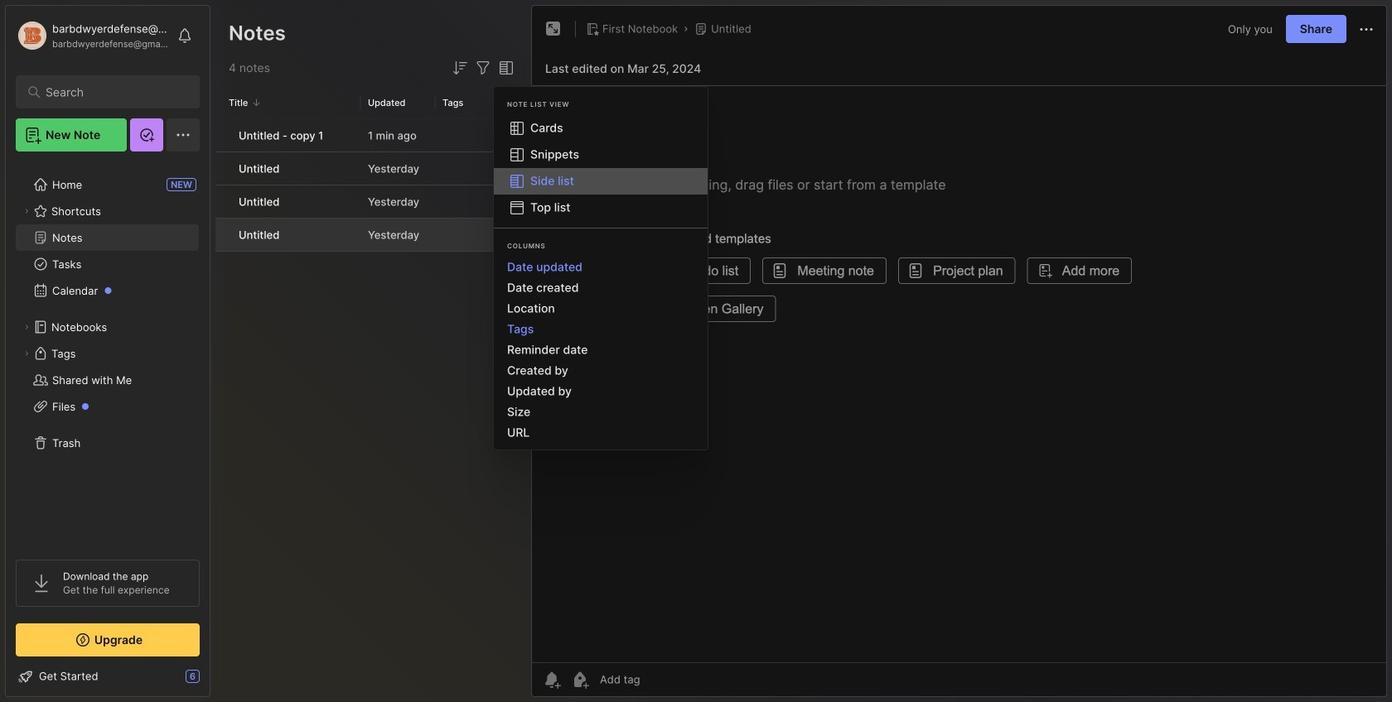 Task type: vqa. For each thing, say whether or not it's contained in the screenshot.
Add filters field
yes



Task type: locate. For each thing, give the bounding box(es) containing it.
expand notebooks image
[[22, 322, 31, 332]]

View options field
[[493, 58, 516, 78]]

note window element
[[531, 5, 1388, 702]]

add a reminder image
[[542, 671, 562, 690]]

1 dropdown list menu from the top
[[494, 115, 708, 221]]

add tag image
[[570, 671, 590, 690]]

cell
[[216, 119, 229, 152], [216, 153, 229, 185], [216, 186, 229, 218], [216, 219, 229, 251]]

more actions image
[[1357, 20, 1377, 39]]

0 vertical spatial dropdown list menu
[[494, 115, 708, 221]]

2 cell from the top
[[216, 153, 229, 185]]

More actions field
[[1357, 19, 1377, 39]]

row group
[[216, 119, 526, 253]]

None search field
[[46, 82, 178, 102]]

1 vertical spatial dropdown list menu
[[494, 257, 708, 443]]

Search text field
[[46, 85, 178, 100]]

expand tags image
[[22, 349, 31, 359]]

menu item
[[494, 168, 708, 195]]

dropdown list menu
[[494, 115, 708, 221], [494, 257, 708, 443]]

Sort options field
[[450, 58, 470, 78]]

tree
[[6, 162, 210, 545]]

1 cell from the top
[[216, 119, 229, 152]]

add filters image
[[473, 58, 493, 78]]

Account field
[[16, 19, 169, 52]]



Task type: describe. For each thing, give the bounding box(es) containing it.
main element
[[0, 0, 216, 703]]

expand note image
[[544, 19, 564, 39]]

Add filters field
[[473, 58, 493, 78]]

none search field inside 'main' element
[[46, 82, 178, 102]]

Help and Learning task checklist field
[[6, 664, 210, 690]]

3 cell from the top
[[216, 186, 229, 218]]

tree inside 'main' element
[[6, 162, 210, 545]]

4 cell from the top
[[216, 219, 229, 251]]

Note Editor text field
[[532, 85, 1387, 663]]

2 dropdown list menu from the top
[[494, 257, 708, 443]]

click to collapse image
[[209, 672, 222, 692]]

Add tag field
[[598, 673, 723, 688]]



